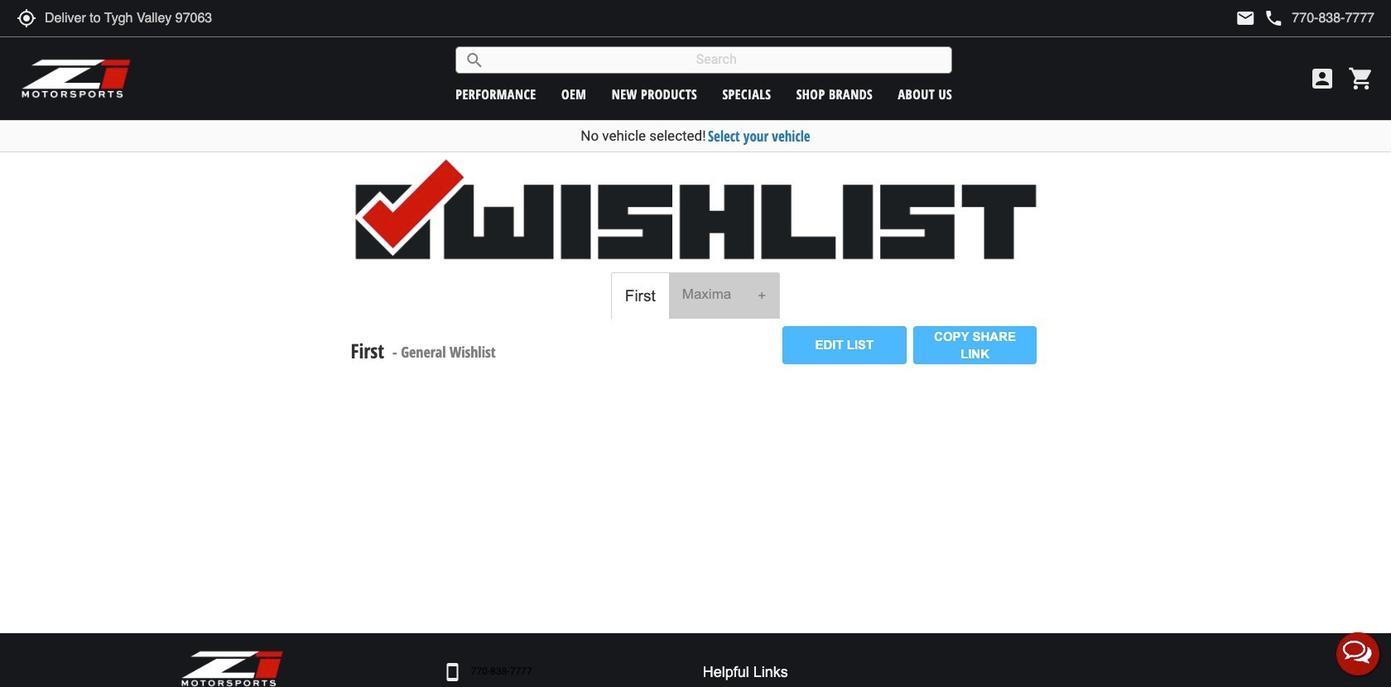 Task type: locate. For each thing, give the bounding box(es) containing it.
z1 motorsports logo image
[[21, 58, 132, 99]]

Search search field
[[485, 47, 952, 73]]



Task type: describe. For each thing, give the bounding box(es) containing it.
z1 company logo image
[[180, 650, 284, 687]]



Task type: vqa. For each thing, say whether or not it's contained in the screenshot.
Z1 Motorsports Logo
yes



